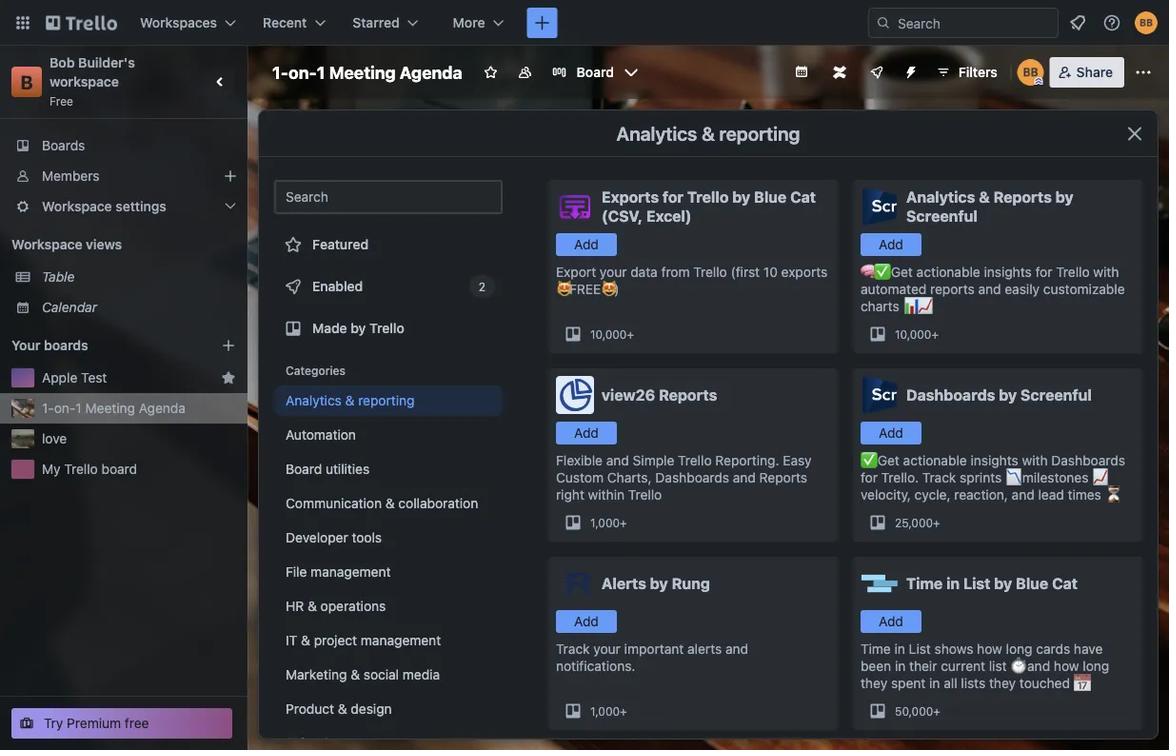 Task type: vqa. For each thing, say whether or not it's contained in the screenshot.
"PRINT,"
no



Task type: locate. For each thing, give the bounding box(es) containing it.
product & design
[[286, 701, 392, 717]]

1 vertical spatial on-
[[54, 400, 76, 416]]

excel)
[[646, 207, 692, 225]]

1 horizontal spatial 10,000
[[895, 328, 932, 341]]

0 horizontal spatial on-
[[54, 400, 76, 416]]

0 horizontal spatial 10,000 +
[[590, 328, 634, 341]]

1 horizontal spatial reports
[[759, 470, 807, 486]]

add up trello.
[[879, 425, 903, 441]]

track up notifications.
[[556, 641, 590, 657]]

board for board
[[577, 64, 614, 80]]

analytics up reports
[[906, 188, 975, 206]]

add button for dashboards by screenful
[[861, 422, 922, 445]]

add button up export
[[556, 233, 617, 256]]

analytics up exports
[[617, 122, 697, 144]]

1 horizontal spatial they
[[989, 676, 1016, 691]]

by up (first
[[732, 188, 750, 206]]

0 horizontal spatial with
[[1022, 453, 1048, 468]]

filters
[[959, 64, 997, 80]]

actionable up reports
[[917, 264, 980, 280]]

reporting down calendar power-up image
[[719, 122, 800, 144]]

with inside 🧠✅ get actionable insights for trello with automated reports and easily customizable charts 📊📈
[[1093, 264, 1119, 280]]

reports up easily in the right of the page
[[994, 188, 1052, 206]]

2 horizontal spatial analytics
[[906, 188, 975, 206]]

insights inside the ✅ get actionable insights with dashboards for trello. track sprints 📉 milestones 📈 velocity, cycle, reaction, and lead times ⏳
[[971, 453, 1018, 468]]

1 vertical spatial how
[[1054, 658, 1079, 674]]

management down hr & operations link
[[361, 633, 441, 648]]

their
[[909, 658, 937, 674]]

trello inside my trello board link
[[64, 461, 98, 477]]

workspace down members
[[42, 199, 112, 214]]

1 vertical spatial 1,000 +
[[590, 705, 627, 718]]

agenda left star or unstar board image
[[400, 62, 462, 82]]

this member is an admin of this board. image
[[1035, 77, 1043, 86]]

by up customizable
[[1055, 188, 1074, 206]]

1 vertical spatial reports
[[659, 386, 717, 404]]

workspace views
[[11, 237, 122, 252]]

0 horizontal spatial blue
[[754, 188, 787, 206]]

trello down charts,
[[628, 487, 662, 503]]

premium
[[67, 715, 121, 731]]

& right it
[[301, 633, 310, 648]]

1 vertical spatial analytics
[[906, 188, 975, 206]]

list
[[963, 575, 991, 593], [909, 641, 931, 657]]

1 horizontal spatial meeting
[[329, 62, 396, 82]]

1 horizontal spatial long
[[1083, 658, 1109, 674]]

0 horizontal spatial 10,000
[[590, 328, 627, 341]]

1 vertical spatial long
[[1083, 658, 1109, 674]]

agenda inside text field
[[400, 62, 462, 82]]

trello up customizable
[[1056, 264, 1090, 280]]

been
[[861, 658, 891, 674]]

time inside time in list shows how long cards have been in their current list ⏱️ and how long they spent in all lists they touched 📅
[[861, 641, 891, 657]]

my trello board
[[42, 461, 137, 477]]

+ for analytics & reports by screenful
[[932, 328, 939, 341]]

with inside the ✅ get actionable insights with dashboards for trello. track sprints 📉 milestones 📈 velocity, cycle, reaction, and lead times ⏳
[[1022, 453, 1048, 468]]

2 10,000 from the left
[[895, 328, 932, 341]]

members link
[[0, 161, 248, 191]]

with up milestones
[[1022, 453, 1048, 468]]

open information menu image
[[1103, 13, 1122, 32]]

1-on-1 meeting agenda down apple test "link"
[[42, 400, 186, 416]]

1
[[317, 62, 325, 82], [76, 400, 82, 416]]

and down reporting.
[[733, 470, 756, 486]]

cat for exports for trello by blue cat (csv, excel)
[[790, 188, 816, 206]]

2 they from the left
[[989, 676, 1016, 691]]

1 horizontal spatial for
[[861, 470, 878, 486]]

cat inside exports for trello by blue cat (csv, excel)
[[790, 188, 816, 206]]

time down 25,000 +
[[906, 575, 943, 593]]

reports inside flexible and simple trello reporting. easy custom charts, dashboards and reports right within trello
[[759, 470, 807, 486]]

workspace for workspace views
[[11, 237, 82, 252]]

track up the cycle,
[[922, 470, 956, 486]]

board inside button
[[577, 64, 614, 80]]

1,000 down within on the right bottom of the page
[[590, 516, 620, 529]]

add up been
[[879, 614, 903, 629]]

1 horizontal spatial track
[[922, 470, 956, 486]]

workspace inside dropdown button
[[42, 199, 112, 214]]

for up excel)
[[663, 188, 684, 206]]

0 vertical spatial 1,000
[[590, 516, 620, 529]]

1 horizontal spatial list
[[963, 575, 991, 593]]

they down been
[[861, 676, 888, 691]]

0 vertical spatial analytics & reporting
[[617, 122, 800, 144]]

reports right view26
[[659, 386, 717, 404]]

workspace for workspace settings
[[42, 199, 112, 214]]

add for view26 reports
[[574, 425, 599, 441]]

✅
[[861, 453, 874, 468]]

1 horizontal spatial 1-on-1 meeting agenda
[[272, 62, 462, 82]]

and
[[978, 281, 1001, 297], [606, 453, 629, 468], [733, 470, 756, 486], [1012, 487, 1035, 503], [725, 641, 748, 657], [1027, 658, 1050, 674]]

2 1,000 from the top
[[590, 705, 620, 718]]

0 horizontal spatial time
[[861, 641, 891, 657]]

trello right from
[[693, 264, 727, 280]]

export your data from trello (first 10 exports 😻free😻)
[[556, 264, 828, 297]]

your left data
[[600, 264, 627, 280]]

communication & collaboration
[[286, 496, 478, 511]]

add board image
[[221, 338, 236, 353]]

actionable up the cycle,
[[903, 453, 967, 468]]

add up 🧠✅
[[879, 237, 903, 252]]

1,000 + down notifications.
[[590, 705, 627, 718]]

reports inside the analytics & reports by screenful
[[994, 188, 1052, 206]]

blue for list
[[1016, 575, 1048, 593]]

0 vertical spatial insights
[[984, 264, 1032, 280]]

by inside the analytics & reports by screenful
[[1055, 188, 1074, 206]]

get up trello.
[[878, 453, 900, 468]]

add up export
[[574, 237, 599, 252]]

1 horizontal spatial agenda
[[400, 62, 462, 82]]

0 vertical spatial agenda
[[400, 62, 462, 82]]

& left design
[[338, 701, 347, 717]]

add for alerts by rung
[[574, 614, 599, 629]]

0 notifications image
[[1066, 11, 1089, 34]]

1 10,000 from the left
[[590, 328, 627, 341]]

with
[[1093, 264, 1119, 280], [1022, 453, 1048, 468]]

board utilities
[[286, 461, 370, 477]]

0 vertical spatial reporting
[[719, 122, 800, 144]]

workspace up table
[[11, 237, 82, 252]]

dashboards up the sprints
[[906, 386, 995, 404]]

1- up love
[[42, 400, 54, 416]]

1 vertical spatial track
[[556, 641, 590, 657]]

add button up notifications.
[[556, 610, 617, 633]]

1 down apple test
[[76, 400, 82, 416]]

table
[[42, 269, 75, 285]]

and up charts,
[[606, 453, 629, 468]]

0 horizontal spatial they
[[861, 676, 888, 691]]

0 vertical spatial 1
[[317, 62, 325, 82]]

add for exports for trello by blue cat (csv, excel)
[[574, 237, 599, 252]]

1 inside text field
[[317, 62, 325, 82]]

get inside the ✅ get actionable insights with dashboards for trello. track sprints 📉 milestones 📈 velocity, cycle, reaction, and lead times ⏳
[[878, 453, 900, 468]]

your boards with 4 items element
[[11, 334, 192, 357]]

1 1,000 + from the top
[[590, 516, 627, 529]]

lead
[[1038, 487, 1064, 503]]

0 horizontal spatial cat
[[790, 188, 816, 206]]

0 vertical spatial workspace
[[42, 199, 112, 214]]

trello up excel)
[[687, 188, 729, 206]]

1,000 + for view26 reports
[[590, 516, 627, 529]]

0 horizontal spatial long
[[1006, 641, 1033, 657]]

list up shows
[[963, 575, 991, 593]]

dashboards up the 📈
[[1051, 453, 1125, 468]]

bob builder's workspace link
[[50, 55, 138, 89]]

analytics & reporting
[[617, 122, 800, 144], [286, 393, 415, 408]]

1 vertical spatial screenful
[[1021, 386, 1092, 404]]

1 vertical spatial dashboards
[[1051, 453, 1125, 468]]

love
[[42, 431, 67, 447]]

dashboards inside flexible and simple trello reporting. easy custom charts, dashboards and reports right within trello
[[655, 470, 729, 486]]

meeting inside 1-on-1 meeting agenda text field
[[329, 62, 396, 82]]

0 vertical spatial for
[[663, 188, 684, 206]]

add button
[[556, 233, 617, 256], [861, 233, 922, 256], [556, 422, 617, 445], [861, 422, 922, 445], [556, 610, 617, 633], [861, 610, 922, 633]]

screenful up reports
[[906, 207, 978, 225]]

get inside 🧠✅ get actionable insights for trello with automated reports and easily customizable charts 📊📈
[[891, 264, 913, 280]]

0 vertical spatial list
[[963, 575, 991, 593]]

0 vertical spatial meeting
[[329, 62, 396, 82]]

how down "cards"
[[1054, 658, 1079, 674]]

1 horizontal spatial 10,000 +
[[895, 328, 939, 341]]

customizable
[[1043, 281, 1125, 297]]

list
[[989, 658, 1007, 674]]

apple test
[[42, 370, 107, 386]]

bob builder (bobbuilder40) image
[[1135, 11, 1158, 34]]

insights inside 🧠✅ get actionable insights for trello with automated reports and easily customizable charts 📊📈
[[984, 264, 1032, 280]]

1 vertical spatial your
[[594, 641, 621, 657]]

10,000 down 📊📈
[[895, 328, 932, 341]]

Board name text field
[[263, 57, 472, 88]]

10,000 + for exports for trello by blue cat (csv, excel)
[[590, 328, 634, 341]]

long down have
[[1083, 658, 1109, 674]]

your inside export your data from trello (first 10 exports 😻free😻)
[[600, 264, 627, 280]]

📈
[[1092, 470, 1106, 486]]

and right alerts
[[725, 641, 748, 657]]

1 1,000 from the top
[[590, 516, 620, 529]]

1 vertical spatial time
[[861, 641, 891, 657]]

list inside time in list shows how long cards have been in their current list ⏱️ and how long they spent in all lists they touched 📅
[[909, 641, 931, 657]]

automation image
[[896, 57, 922, 84]]

0 vertical spatial actionable
[[917, 264, 980, 280]]

track
[[922, 470, 956, 486], [556, 641, 590, 657]]

1,000 down notifications.
[[590, 705, 620, 718]]

blue inside exports for trello by blue cat (csv, excel)
[[754, 188, 787, 206]]

with up customizable
[[1093, 264, 1119, 280]]

bob builder's workspace free
[[50, 55, 138, 108]]

& for marketing & social media link
[[351, 667, 360, 683]]

collaboration
[[398, 496, 478, 511]]

0 horizontal spatial track
[[556, 641, 590, 657]]

starred
[[353, 15, 400, 30]]

2 horizontal spatial reports
[[994, 188, 1052, 206]]

settings
[[115, 199, 166, 214]]

for
[[663, 188, 684, 206], [1035, 264, 1052, 280], [861, 470, 878, 486]]

workspace navigation collapse icon image
[[208, 69, 234, 95]]

builder's
[[78, 55, 135, 70]]

0 vertical spatial analytics
[[617, 122, 697, 144]]

long up ⏱️
[[1006, 641, 1033, 657]]

agenda up the love link
[[139, 400, 186, 416]]

0 horizontal spatial 1-on-1 meeting agenda
[[42, 400, 186, 416]]

marketing
[[286, 667, 347, 683]]

reporting up automation link
[[358, 393, 415, 408]]

back to home image
[[46, 8, 117, 38]]

workspace
[[42, 199, 112, 214], [11, 237, 82, 252]]

and left easily in the right of the page
[[978, 281, 1001, 297]]

0 vertical spatial long
[[1006, 641, 1033, 657]]

1 horizontal spatial dashboards
[[906, 386, 995, 404]]

analytics & reporting up exports for trello by blue cat (csv, excel)
[[617, 122, 800, 144]]

blue up "cards"
[[1016, 575, 1048, 593]]

meeting down the test
[[85, 400, 135, 416]]

0 vertical spatial cat
[[790, 188, 816, 206]]

& for analytics & reporting link
[[345, 393, 355, 408]]

developer tools link
[[274, 523, 503, 553]]

blue for trello
[[754, 188, 787, 206]]

1- inside text field
[[272, 62, 288, 82]]

analytics & reporting up automation
[[286, 393, 415, 408]]

0 vertical spatial management
[[311, 564, 391, 580]]

communication & collaboration link
[[274, 488, 503, 519]]

made by trello link
[[274, 309, 503, 348]]

& left social
[[351, 667, 360, 683]]

cat up "cards"
[[1052, 575, 1078, 593]]

trello right simple
[[678, 453, 712, 468]]

10,000 for exports for trello by blue cat (csv, excel)
[[590, 328, 627, 341]]

1,000
[[590, 516, 620, 529], [590, 705, 620, 718]]

1 vertical spatial blue
[[1016, 575, 1048, 593]]

& for it & project management link
[[301, 633, 310, 648]]

export
[[556, 264, 596, 280]]

1 horizontal spatial with
[[1093, 264, 1119, 280]]

1 vertical spatial workspace
[[11, 237, 82, 252]]

1 horizontal spatial time
[[906, 575, 943, 593]]

1 vertical spatial management
[[361, 633, 441, 648]]

how up 'list'
[[977, 641, 1002, 657]]

0 vertical spatial your
[[600, 264, 627, 280]]

insights for &
[[984, 264, 1032, 280]]

1 horizontal spatial 1
[[317, 62, 325, 82]]

easily
[[1005, 281, 1040, 297]]

1 down the recent popup button
[[317, 62, 325, 82]]

your for alerts by rung
[[594, 641, 621, 657]]

add button up flexible
[[556, 422, 617, 445]]

and inside time in list shows how long cards have been in their current list ⏱️ and how long they spent in all lists they touched 📅
[[1027, 658, 1050, 674]]

get up the automated
[[891, 264, 913, 280]]

1 horizontal spatial analytics
[[617, 122, 697, 144]]

& for product & design link
[[338, 701, 347, 717]]

0 vertical spatial 1,000 +
[[590, 516, 627, 529]]

2 vertical spatial reports
[[759, 470, 807, 486]]

1- down recent
[[272, 62, 288, 82]]

0 vertical spatial time
[[906, 575, 943, 593]]

0 horizontal spatial screenful
[[906, 207, 978, 225]]

analytics down the categories in the left of the page
[[286, 393, 342, 408]]

1,000 + for alerts by rung
[[590, 705, 627, 718]]

1,000 + down within on the right bottom of the page
[[590, 516, 627, 529]]

insights up the sprints
[[971, 453, 1018, 468]]

0 horizontal spatial 1
[[76, 400, 82, 416]]

+ for view26 reports
[[620, 516, 627, 529]]

tools
[[352, 530, 382, 546]]

add up notifications.
[[574, 614, 599, 629]]

1 vertical spatial 1-
[[42, 400, 54, 416]]

from
[[661, 264, 690, 280]]

1 horizontal spatial board
[[577, 64, 614, 80]]

2 10,000 + from the left
[[895, 328, 939, 341]]

2 vertical spatial for
[[861, 470, 878, 486]]

1 horizontal spatial 1-
[[272, 62, 288, 82]]

confluence icon image
[[833, 66, 846, 79]]

add up flexible
[[574, 425, 599, 441]]

alerts
[[687, 641, 722, 657]]

actionable inside 🧠✅ get actionable insights for trello with automated reports and easily customizable charts 📊📈
[[917, 264, 980, 280]]

1 horizontal spatial on-
[[288, 62, 317, 82]]

track inside the ✅ get actionable insights with dashboards for trello. track sprints 📉 milestones 📈 velocity, cycle, reaction, and lead times ⏳
[[922, 470, 956, 486]]

add for dashboards by screenful
[[879, 425, 903, 441]]

and inside 🧠✅ get actionable insights for trello with automated reports and easily customizable charts 📊📈
[[978, 281, 1001, 297]]

0 horizontal spatial analytics
[[286, 393, 342, 408]]

add button up the ✅
[[861, 422, 922, 445]]

workspaces button
[[129, 8, 248, 38]]

0 vertical spatial with
[[1093, 264, 1119, 280]]

analytics & reports by screenful
[[906, 188, 1074, 225]]

by right made
[[351, 320, 366, 336]]

your inside track your important alerts and notifications.
[[594, 641, 621, 657]]

1 vertical spatial for
[[1035, 264, 1052, 280]]

data
[[630, 264, 658, 280]]

for inside the ✅ get actionable insights with dashboards for trello. track sprints 📉 milestones 📈 velocity, cycle, reaction, and lead times ⏳
[[861, 470, 878, 486]]

charts
[[861, 298, 899, 314]]

trello right the my
[[64, 461, 98, 477]]

trello right made
[[369, 320, 404, 336]]

📊📈
[[903, 298, 930, 314]]

0 vertical spatial board
[[577, 64, 614, 80]]

developer
[[286, 530, 348, 546]]

0 vertical spatial reports
[[994, 188, 1052, 206]]

0 vertical spatial get
[[891, 264, 913, 280]]

0 horizontal spatial how
[[977, 641, 1002, 657]]

on- down the recent popup button
[[288, 62, 317, 82]]

made by trello
[[312, 320, 404, 336]]

1 10,000 + from the left
[[590, 328, 634, 341]]

on-
[[288, 62, 317, 82], [54, 400, 76, 416]]

insights
[[984, 264, 1032, 280], [971, 453, 1018, 468]]

get
[[891, 264, 913, 280], [878, 453, 900, 468]]

& up automation
[[345, 393, 355, 408]]

📉
[[1005, 470, 1019, 486]]

1 horizontal spatial analytics & reporting
[[617, 122, 800, 144]]

for up easily in the right of the page
[[1035, 264, 1052, 280]]

by up 'list'
[[994, 575, 1012, 593]]

boards
[[44, 338, 88, 353]]

trello.
[[881, 470, 919, 486]]

add for time in list by blue cat
[[879, 614, 903, 629]]

board down primary element
[[577, 64, 614, 80]]

insights up easily in the right of the page
[[984, 264, 1032, 280]]

& down board utilities link
[[385, 496, 395, 511]]

hr & operations link
[[274, 591, 503, 622]]

table link
[[42, 268, 236, 287]]

1 horizontal spatial blue
[[1016, 575, 1048, 593]]

more
[[453, 15, 485, 30]]

board down automation
[[286, 461, 322, 477]]

milestones
[[1022, 470, 1089, 486]]

2
[[479, 280, 486, 293]]

right
[[556, 487, 584, 503]]

create board or workspace image
[[533, 13, 552, 32]]

dashboards down simple
[[655, 470, 729, 486]]

view26 reports
[[602, 386, 717, 404]]

0 vertical spatial blue
[[754, 188, 787, 206]]

reports down easy
[[759, 470, 807, 486]]

1 vertical spatial with
[[1022, 453, 1048, 468]]

show menu image
[[1134, 63, 1153, 82]]

bob builder (bobbuilder40) image
[[1017, 59, 1044, 86]]

2 horizontal spatial dashboards
[[1051, 453, 1125, 468]]

switch to… image
[[13, 13, 32, 32]]

and inside the ✅ get actionable insights with dashboards for trello. track sprints 📉 milestones 📈 velocity, cycle, reaction, and lead times ⏳
[[1012, 487, 1035, 503]]

0 vertical spatial 1-on-1 meeting agenda
[[272, 62, 462, 82]]

add button up 🧠✅
[[861, 233, 922, 256]]

1-on-1 meeting agenda down starred
[[272, 62, 462, 82]]

analytics inside the analytics & reports by screenful
[[906, 188, 975, 206]]

0 horizontal spatial reporting
[[358, 393, 415, 408]]

add button up been
[[861, 610, 922, 633]]

your up notifications.
[[594, 641, 621, 657]]

management up operations
[[311, 564, 391, 580]]

1 horizontal spatial cat
[[1052, 575, 1078, 593]]

trello
[[687, 188, 729, 206], [693, 264, 727, 280], [1056, 264, 1090, 280], [369, 320, 404, 336], [678, 453, 712, 468], [64, 461, 98, 477], [628, 487, 662, 503]]

1 vertical spatial meeting
[[85, 400, 135, 416]]

hr
[[286, 598, 304, 614]]

cards
[[1036, 641, 1070, 657]]

1 vertical spatial 1,000
[[590, 705, 620, 718]]

exports for trello by blue cat (csv, excel)
[[602, 188, 816, 225]]

10,000 down 😻free😻)
[[590, 328, 627, 341]]

0 vertical spatial 1-
[[272, 62, 288, 82]]

& inside the analytics & reports by screenful
[[979, 188, 990, 206]]

board
[[577, 64, 614, 80], [286, 461, 322, 477]]

0 horizontal spatial agenda
[[139, 400, 186, 416]]

actionable for dashboards by screenful
[[903, 453, 967, 468]]

agenda
[[400, 62, 462, 82], [139, 400, 186, 416]]

they
[[861, 676, 888, 691], [989, 676, 1016, 691]]

1 vertical spatial list
[[909, 641, 931, 657]]

screenful up milestones
[[1021, 386, 1092, 404]]

& up 🧠✅ get actionable insights for trello with automated reports and easily customizable charts 📊📈
[[979, 188, 990, 206]]

1 vertical spatial insights
[[971, 453, 1018, 468]]

cat up exports
[[790, 188, 816, 206]]

1 vertical spatial cat
[[1052, 575, 1078, 593]]

recent
[[263, 15, 307, 30]]

0 vertical spatial track
[[922, 470, 956, 486]]

calendar link
[[42, 298, 236, 317]]

screenful
[[906, 207, 978, 225], [1021, 386, 1092, 404]]

10,000 + down 📊📈
[[895, 328, 939, 341]]

board for board utilities
[[286, 461, 322, 477]]

2 1,000 + from the top
[[590, 705, 627, 718]]

developer tools
[[286, 530, 382, 546]]

for down the ✅
[[861, 470, 878, 486]]

actionable inside the ✅ get actionable insights with dashboards for trello. track sprints 📉 milestones 📈 velocity, cycle, reaction, and lead times ⏳
[[903, 453, 967, 468]]

0 vertical spatial dashboards
[[906, 386, 995, 404]]

2 vertical spatial dashboards
[[655, 470, 729, 486]]

blue up 10
[[754, 188, 787, 206]]

1 horizontal spatial reporting
[[719, 122, 800, 144]]

and up touched
[[1027, 658, 1050, 674]]

management
[[311, 564, 391, 580], [361, 633, 441, 648]]

board utilities link
[[274, 454, 503, 485]]

they down 'list'
[[989, 676, 1016, 691]]



Task type: describe. For each thing, give the bounding box(es) containing it.
list for shows
[[909, 641, 931, 657]]

actionable for analytics & reports by screenful
[[917, 264, 980, 280]]

50,000 +
[[895, 705, 941, 718]]

⏳
[[1105, 487, 1118, 503]]

media
[[403, 667, 440, 683]]

trello inside exports for trello by blue cat (csv, excel)
[[687, 188, 729, 206]]

50,000
[[895, 705, 933, 718]]

0 vertical spatial how
[[977, 641, 1002, 657]]

all
[[944, 676, 957, 691]]

star or unstar board image
[[483, 65, 499, 80]]

file management link
[[274, 557, 503, 587]]

utilities
[[326, 461, 370, 477]]

1,000 for alerts by rung
[[590, 705, 620, 718]]

marketing & social media
[[286, 667, 440, 683]]

design
[[351, 701, 392, 717]]

cycle,
[[915, 487, 951, 503]]

analytics & reporting link
[[274, 386, 503, 416]]

view26
[[602, 386, 655, 404]]

1-on-1 meeting agenda link
[[42, 399, 236, 418]]

Search field
[[891, 9, 1058, 37]]

times
[[1068, 487, 1101, 503]]

+ for time in list by blue cat
[[933, 705, 941, 718]]

views
[[86, 237, 122, 252]]

love link
[[42, 429, 236, 448]]

calendar power-up image
[[794, 64, 809, 79]]

0 horizontal spatial reports
[[659, 386, 717, 404]]

share button
[[1050, 57, 1124, 88]]

members
[[42, 168, 99, 184]]

get for dashboards by screenful
[[878, 453, 900, 468]]

1 vertical spatial reporting
[[358, 393, 415, 408]]

alerts
[[602, 575, 646, 593]]

1 horizontal spatial how
[[1054, 658, 1079, 674]]

add button for time in list by blue cat
[[861, 610, 922, 633]]

track inside track your important alerts and notifications.
[[556, 641, 590, 657]]

🧠✅
[[861, 264, 887, 280]]

it & project management
[[286, 633, 441, 648]]

📅
[[1074, 676, 1087, 691]]

add for analytics & reports by screenful
[[879, 237, 903, 252]]

product & design link
[[274, 694, 503, 725]]

😻free😻)
[[556, 281, 619, 297]]

trello inside 🧠✅ get actionable insights for trello with automated reports and easily customizable charts 📊📈
[[1056, 264, 1090, 280]]

apple test link
[[42, 368, 213, 387]]

your boards
[[11, 338, 88, 353]]

25,000
[[895, 516, 933, 529]]

boards link
[[0, 130, 248, 161]]

2 vertical spatial analytics
[[286, 393, 342, 408]]

spent
[[891, 676, 926, 691]]

shows
[[935, 641, 973, 657]]

and inside track your important alerts and notifications.
[[725, 641, 748, 657]]

workspace settings
[[42, 199, 166, 214]]

within
[[588, 487, 625, 503]]

add button for analytics & reports by screenful
[[861, 233, 922, 256]]

by left rung
[[650, 575, 668, 593]]

primary element
[[0, 0, 1169, 46]]

notifications.
[[556, 658, 635, 674]]

calendar
[[42, 299, 97, 315]]

1,000 for view26 reports
[[590, 516, 620, 529]]

by inside exports for trello by blue cat (csv, excel)
[[732, 188, 750, 206]]

& for the communication & collaboration link
[[385, 496, 395, 511]]

10,000 + for analytics & reports by screenful
[[895, 328, 939, 341]]

b link
[[11, 67, 42, 97]]

file management
[[286, 564, 391, 580]]

dashboards by screenful
[[906, 386, 1092, 404]]

hr & operations
[[286, 598, 386, 614]]

test
[[81, 370, 107, 386]]

enabled
[[312, 278, 363, 294]]

(first
[[731, 264, 760, 280]]

file
[[286, 564, 307, 580]]

list for by
[[963, 575, 991, 593]]

starred icon image
[[221, 370, 236, 386]]

1 vertical spatial 1-on-1 meeting agenda
[[42, 400, 186, 416]]

reaction,
[[954, 487, 1008, 503]]

workspace
[[50, 74, 119, 89]]

& for hr & operations link
[[308, 598, 317, 614]]

25,000 +
[[895, 516, 940, 529]]

recent button
[[251, 8, 337, 38]]

10,000 for analytics & reports by screenful
[[895, 328, 932, 341]]

cat for time in list by blue cat
[[1052, 575, 1078, 593]]

more button
[[441, 8, 516, 38]]

apple
[[42, 370, 77, 386]]

custom
[[556, 470, 604, 486]]

workspace visible image
[[518, 65, 533, 80]]

for inside exports for trello by blue cat (csv, excel)
[[663, 188, 684, 206]]

trello inside made by trello link
[[369, 320, 404, 336]]

1 they from the left
[[861, 676, 888, 691]]

meeting inside 1-on-1 meeting agenda link
[[85, 400, 135, 416]]

sprints
[[960, 470, 1002, 486]]

easy
[[783, 453, 812, 468]]

current
[[941, 658, 985, 674]]

+ for exports for trello by blue cat (csv, excel)
[[627, 328, 634, 341]]

time for time in list shows how long cards have been in their current list ⏱️ and how long they spent in all lists they touched 📅
[[861, 641, 891, 657]]

your
[[11, 338, 40, 353]]

b
[[20, 70, 33, 93]]

social
[[364, 667, 399, 683]]

dashboards inside the ✅ get actionable insights with dashboards for trello. track sprints 📉 milestones 📈 velocity, cycle, reaction, and lead times ⏳
[[1051, 453, 1125, 468]]

board
[[101, 461, 137, 477]]

Search text field
[[274, 180, 503, 214]]

1 vertical spatial 1
[[76, 400, 82, 416]]

get for analytics & reports by screenful
[[891, 264, 913, 280]]

bob
[[50, 55, 75, 70]]

featured
[[312, 237, 369, 252]]

add button for view26 reports
[[556, 422, 617, 445]]

touched
[[1020, 676, 1070, 691]]

time for time in list by blue cat
[[906, 575, 943, 593]]

add button for exports for trello by blue cat (csv, excel)
[[556, 233, 617, 256]]

⏱️
[[1010, 658, 1024, 674]]

1 vertical spatial analytics & reporting
[[286, 393, 415, 408]]

+ for dashboards by screenful
[[933, 516, 940, 529]]

trello inside export your data from trello (first 10 exports 😻free😻)
[[693, 264, 727, 280]]

power ups image
[[869, 65, 884, 80]]

marketing & social media link
[[274, 660, 503, 690]]

reporting.
[[715, 453, 779, 468]]

starred button
[[341, 8, 430, 38]]

by up 📉
[[999, 386, 1017, 404]]

exports
[[781, 264, 828, 280]]

your for exports for trello by blue cat (csv, excel)
[[600, 264, 627, 280]]

screenful inside the analytics & reports by screenful
[[906, 207, 978, 225]]

insights for by
[[971, 453, 1018, 468]]

try premium free button
[[11, 708, 232, 739]]

charts,
[[607, 470, 652, 486]]

velocity,
[[861, 487, 911, 503]]

important
[[624, 641, 684, 657]]

boards
[[42, 138, 85, 153]]

search image
[[876, 15, 891, 30]]

0 horizontal spatial 1-
[[42, 400, 54, 416]]

+ for alerts by rung
[[620, 705, 627, 718]]

rung
[[672, 575, 710, 593]]

on- inside text field
[[288, 62, 317, 82]]

1-on-1 meeting agenda inside text field
[[272, 62, 462, 82]]

add button for alerts by rung
[[556, 610, 617, 633]]

for inside 🧠✅ get actionable insights for trello with automated reports and easily customizable charts 📊📈
[[1035, 264, 1052, 280]]

& up exports for trello by blue cat (csv, excel)
[[702, 122, 715, 144]]

alerts by rung
[[602, 575, 710, 593]]

operations
[[320, 598, 386, 614]]

project
[[314, 633, 357, 648]]

simple
[[633, 453, 674, 468]]

my
[[42, 461, 60, 477]]

filters button
[[930, 57, 1003, 88]]

it & project management link
[[274, 626, 503, 656]]



